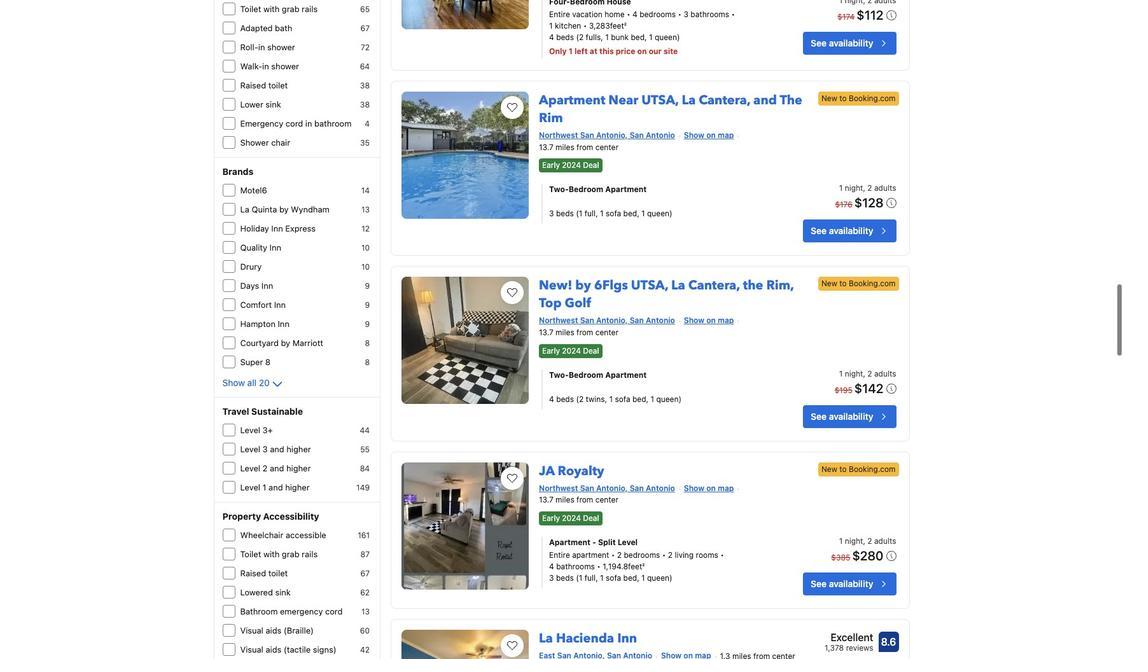 Task type: describe. For each thing, give the bounding box(es) containing it.
4 beds (2 twins, 1 sofa bed, 1 queen)
[[549, 394, 682, 404]]

days inn
[[240, 281, 273, 291]]

top
[[539, 295, 562, 312]]

miles for ja royalty
[[556, 495, 575, 505]]

13.7 for new! by 6flgs utsa, la cantera, the rim, top golf
[[539, 328, 554, 337]]

see availability link for ja royalty
[[803, 573, 897, 596]]

sofa for utsa,
[[606, 209, 621, 219]]

two- for new! by 6flgs utsa, la cantera, the rim, top golf
[[549, 370, 569, 380]]

see availability for new! by 6flgs utsa, la cantera, the rim, top golf
[[811, 411, 874, 422]]

level for level 2 and higher
[[240, 463, 260, 474]]

38 for raised toilet
[[360, 81, 370, 90]]

$385
[[831, 553, 851, 562]]

see availability link for apartment near utsa, la cantera, and the rim
[[803, 220, 897, 243]]

3,283feet²
[[589, 21, 627, 31]]

9 for days inn
[[365, 281, 370, 291]]

higher for level 2 and higher
[[286, 463, 311, 474]]

beds inside the entire vacation home • 4 bedrooms • 3 bathrooms • 1 kitchen • 3,283feet² 4 beds (2 fulls, 1 bunk bed, 1 queen) only 1 left at this price on our site
[[556, 33, 574, 42]]

to for the
[[840, 279, 847, 289]]

60
[[360, 626, 370, 636]]

apartment up 4 beds (2 twins, 1 sofa bed, 1 queen)
[[606, 370, 647, 380]]

visual aids (braille)
[[240, 626, 314, 636]]

raised toilet for 67
[[240, 568, 288, 579]]

show all 20 button
[[222, 377, 285, 392]]

3 booking.com from the top
[[849, 464, 896, 474]]

(braille)
[[284, 626, 314, 636]]

2024 for new! by 6flgs utsa, la cantera, the rim, top golf
[[562, 346, 581, 355]]

price
[[616, 47, 636, 56]]

royalty
[[558, 462, 604, 480]]

3 antonio from the top
[[646, 483, 675, 493]]

aids for (braille)
[[266, 626, 282, 636]]

38 for lower sink
[[360, 100, 370, 109]]

65
[[360, 4, 370, 14]]

2 left living
[[668, 550, 673, 560]]

bathroom
[[240, 607, 278, 617]]

visual aids (tactile signs)
[[240, 645, 336, 655]]

from for by
[[577, 328, 593, 337]]

super
[[240, 357, 263, 367]]

3 1 night , 2 adults from the top
[[839, 536, 897, 546]]

$280
[[853, 548, 884, 563]]

14
[[361, 186, 370, 195]]

rails for 65
[[302, 4, 318, 14]]

from for near
[[577, 143, 593, 152]]

northwest san antonio, san antonio for royalty
[[539, 483, 675, 493]]

miles for new! by 6flgs utsa, la cantera, the rim, top golf
[[556, 328, 575, 337]]

marriott
[[293, 338, 323, 348]]

new! by 6flgs utsa, la cantera, the rim, top golf image
[[402, 277, 529, 404]]

2 up 1,194.8feet²
[[617, 550, 622, 560]]

1 horizontal spatial cord
[[325, 607, 343, 617]]

raised for 38
[[240, 80, 266, 90]]

shower
[[240, 137, 269, 148]]

see for ja royalty
[[811, 578, 827, 589]]

map for and
[[718, 131, 734, 140]]

grab for 65
[[282, 4, 300, 14]]

64
[[360, 62, 370, 71]]

miles for apartment near utsa, la cantera, and the rim
[[556, 143, 575, 152]]

2024 for ja royalty
[[562, 513, 581, 523]]

44
[[360, 426, 370, 435]]

apartment inside apartment near utsa, la cantera, and the rim
[[539, 92, 606, 109]]

home
[[605, 10, 625, 19]]

wheelchair
[[240, 530, 283, 540]]

drury
[[240, 262, 262, 272]]

la quinta by wyndham
[[240, 204, 330, 214]]

la hacienda inn link
[[539, 625, 637, 647]]

on for royalty
[[707, 483, 716, 493]]

toilet for 65
[[240, 4, 261, 14]]

deal for royalty
[[583, 513, 599, 523]]

queen) inside the entire vacation home • 4 bedrooms • 3 bathrooms • 1 kitchen • 3,283feet² 4 beds (2 fulls, 1 bunk bed, 1 queen) only 1 left at this price on our site
[[655, 33, 680, 42]]

excellent 1,378 reviews
[[825, 632, 874, 653]]

emergency
[[240, 118, 283, 129]]

level for level 3+
[[240, 425, 260, 435]]

inn right hacienda
[[618, 630, 637, 647]]

availability for ja royalty
[[829, 578, 874, 589]]

la inside apartment near utsa, la cantera, and the rim
[[682, 92, 696, 109]]

(tactile
[[284, 645, 311, 655]]

quinta
[[252, 204, 277, 214]]

bedrooms inside apartment - split level entire apartment • 2 bedrooms • 2 living rooms • 4 bathrooms • 1,194.8feet² 3 beds (1 full, 1 sofa bed, 1 queen)
[[624, 550, 660, 560]]

roll-
[[240, 42, 258, 52]]

adults for the
[[875, 184, 897, 193]]

20
[[259, 377, 270, 388]]

8 for courtyard by marriott
[[365, 339, 370, 348]]

show on map for la
[[684, 316, 734, 325]]

left
[[575, 47, 588, 56]]

3 adults from the top
[[875, 536, 897, 546]]

$195
[[835, 385, 853, 395]]

comfort inn
[[240, 300, 286, 310]]

booking.com for the
[[849, 94, 896, 103]]

site
[[664, 47, 678, 56]]

apartment - split level link
[[549, 537, 764, 548]]

vacation
[[572, 10, 603, 19]]

87
[[361, 550, 370, 559]]

apartment up 3 beds (1 full, 1 sofa bed, 1 queen)
[[606, 185, 647, 194]]

(1 inside apartment - split level entire apartment • 2 bedrooms • 2 living rooms • 4 bathrooms • 1,194.8feet² 3 beds (1 full, 1 sofa bed, 1 queen)
[[576, 573, 583, 583]]

bed, inside the entire vacation home • 4 bedrooms • 3 bathrooms • 1 kitchen • 3,283feet² 4 beds (2 fulls, 1 bunk bed, 1 queen) only 1 left at this price on our site
[[631, 33, 647, 42]]

3 show on map from the top
[[684, 483, 734, 493]]

, for the
[[863, 369, 866, 378]]

only
[[549, 47, 567, 56]]

split
[[598, 538, 616, 547]]

entire vacation home • 4 bedrooms • 3 bathrooms • 1 kitchen • 3,283feet² 4 beds (2 fulls, 1 bunk bed, 1 queen) only 1 left at this price on our site
[[549, 10, 735, 56]]

1 night , 2 adults for the
[[839, 369, 897, 378]]

1 availability from the top
[[829, 38, 874, 48]]

2 up level 1 and higher
[[263, 463, 268, 474]]

full, inside apartment - split level entire apartment • 2 bedrooms • 2 living rooms • 4 bathrooms • 1,194.8feet² 3 beds (1 full, 1 sofa bed, 1 queen)
[[585, 573, 598, 583]]

visual for visual aids (braille)
[[240, 626, 263, 636]]

2 up $280
[[868, 536, 872, 546]]

holiday inn express
[[240, 223, 316, 234]]

utsa, inside new! by 6flgs utsa, la cantera, the rim, top golf
[[631, 277, 668, 294]]

shower for roll-in shower
[[267, 42, 295, 52]]

see availability for apartment near utsa, la cantera, and the rim
[[811, 226, 874, 236]]

la hacienda inn
[[539, 630, 637, 647]]

hampton
[[240, 319, 276, 329]]

and inside apartment near utsa, la cantera, and the rim
[[754, 92, 777, 109]]

$174
[[838, 12, 855, 22]]

la inside new! by 6flgs utsa, la cantera, the rim, top golf
[[672, 277, 685, 294]]

signs)
[[313, 645, 336, 655]]

67 for adapted bath
[[361, 24, 370, 33]]

higher for level 1 and higher
[[285, 482, 310, 493]]

quality inn
[[240, 243, 281, 253]]

northwest san antonio, san antonio for by
[[539, 316, 675, 325]]

1 see availability link from the top
[[803, 32, 897, 55]]

13.7 for ja royalty
[[539, 495, 554, 505]]

early 2024 deal for new! by 6flgs utsa, la cantera, the rim, top golf
[[542, 346, 599, 355]]

rim
[[539, 110, 563, 127]]

quality
[[240, 243, 267, 253]]

northwest san antonio, san antonio for near
[[539, 131, 675, 140]]

0 vertical spatial by
[[279, 204, 289, 214]]

1 see from the top
[[811, 38, 827, 48]]

walk-in shower
[[240, 61, 299, 71]]

apartment inside apartment - split level entire apartment • 2 bedrooms • 2 living rooms • 4 bathrooms • 1,194.8feet² 3 beds (1 full, 1 sofa bed, 1 queen)
[[549, 538, 591, 547]]

at
[[590, 47, 598, 56]]

3 new from the top
[[822, 464, 838, 474]]

new! by 6flgs utsa, la cantera, the rim, top golf link
[[539, 272, 794, 312]]

this
[[600, 47, 614, 56]]

-
[[593, 538, 596, 547]]

early for new! by 6flgs utsa, la cantera, the rim, top golf
[[542, 346, 560, 355]]

inn for comfort
[[274, 300, 286, 310]]

ja
[[539, 462, 555, 480]]

walk-
[[240, 61, 262, 71]]

roll-in shower
[[240, 42, 295, 52]]

$142
[[855, 381, 884, 396]]

the
[[780, 92, 803, 109]]

2 (2 from the top
[[576, 394, 584, 404]]

inn for quality
[[270, 243, 281, 253]]

by for courtyard by marriott
[[281, 338, 290, 348]]

inn for hampton
[[278, 319, 290, 329]]

antonio, for near
[[596, 131, 628, 140]]

149
[[357, 483, 370, 493]]

shower chair
[[240, 137, 290, 148]]

the
[[743, 277, 763, 294]]

3+
[[263, 425, 273, 435]]

bedroom for apartment near utsa, la cantera, and the rim
[[569, 185, 604, 194]]

2 vertical spatial in
[[305, 118, 312, 129]]

3 beds (1 full, 1 sofa bed, 1 queen)
[[549, 209, 673, 219]]

comfort
[[240, 300, 272, 310]]

cantera, inside new! by 6flgs utsa, la cantera, the rim, top golf
[[689, 277, 740, 294]]

9 for hampton inn
[[365, 320, 370, 329]]

1,378
[[825, 643, 844, 653]]

10 for quality inn
[[361, 243, 370, 253]]

scored 8.6 element
[[879, 632, 899, 652]]

chair
[[271, 137, 290, 148]]

lower sink
[[240, 99, 281, 109]]

availability for apartment near utsa, la cantera, and the rim
[[829, 226, 874, 236]]

3 new to booking.com from the top
[[822, 464, 896, 474]]

entire inside apartment - split level entire apartment • 2 bedrooms • 2 living rooms • 4 bathrooms • 1,194.8feet² 3 beds (1 full, 1 sofa bed, 1 queen)
[[549, 550, 570, 560]]

reviews
[[846, 643, 874, 653]]

1 full, from the top
[[585, 209, 598, 219]]

sink for lower sink
[[266, 99, 281, 109]]

in for roll-
[[258, 42, 265, 52]]

emergency cord in bathroom
[[240, 118, 352, 129]]

new to booking.com for the
[[822, 94, 896, 103]]

bathrooms inside the entire vacation home • 4 bedrooms • 3 bathrooms • 1 kitchen • 3,283feet² 4 beds (2 fulls, 1 bunk bed, 1 queen) only 1 left at this price on our site
[[691, 10, 729, 19]]

two-bedroom apartment link for la
[[549, 184, 764, 196]]

8 for super 8
[[365, 358, 370, 367]]

wheelchair accessible
[[240, 530, 326, 540]]



Task type: locate. For each thing, give the bounding box(es) containing it.
deal up "twins,"
[[583, 346, 599, 355]]

67 up 72
[[361, 24, 370, 33]]

center for near
[[596, 143, 619, 152]]

2 67 from the top
[[361, 569, 370, 579]]

1 horizontal spatial bathrooms
[[691, 10, 729, 19]]

1 vertical spatial northwest san antonio, san antonio
[[539, 316, 675, 325]]

inn for days
[[261, 281, 273, 291]]

accessible
[[286, 530, 326, 540]]

3 13.7 from the top
[[539, 495, 554, 505]]

golf
[[565, 295, 591, 312]]

higher for level 3 and higher
[[287, 444, 311, 454]]

3 early 2024 deal from the top
[[542, 513, 599, 523]]

apartment left '-'
[[549, 538, 591, 547]]

8
[[365, 339, 370, 348], [265, 357, 271, 367], [365, 358, 370, 367]]

0 vertical spatial 9
[[365, 281, 370, 291]]

lower
[[240, 99, 263, 109]]

see availability link for new! by 6flgs utsa, la cantera, the rim, top golf
[[803, 405, 897, 428]]

availability down $385
[[829, 578, 874, 589]]

two- up 4 beds (2 twins, 1 sofa bed, 1 queen)
[[549, 370, 569, 380]]

new! by 6flgs utsa, la cantera, the rim, top golf
[[539, 277, 794, 312]]

1 map from the top
[[718, 131, 734, 140]]

2 booking.com from the top
[[849, 279, 896, 289]]

booking.com for the
[[849, 279, 896, 289]]

bath
[[275, 23, 292, 33]]

2 center from the top
[[596, 328, 619, 337]]

toilet with grab rails for 65
[[240, 4, 318, 14]]

1 vertical spatial two-bedroom apartment link
[[549, 369, 764, 381]]

miles down rim
[[556, 143, 575, 152]]

twins,
[[586, 394, 607, 404]]

2 vertical spatial new
[[822, 464, 838, 474]]

sofa for 6flgs
[[615, 394, 630, 404]]

2 new to booking.com from the top
[[822, 279, 896, 289]]

0 vertical spatial toilet
[[240, 4, 261, 14]]

higher down level 3 and higher
[[286, 463, 311, 474]]

northwest down ja
[[539, 483, 578, 493]]

two- up 3 beds (1 full, 1 sofa bed, 1 queen)
[[549, 185, 569, 194]]

antonio for la
[[646, 131, 675, 140]]

utsa,
[[642, 92, 679, 109], [631, 277, 668, 294]]

2 aids from the top
[[266, 645, 282, 655]]

early down ja
[[542, 513, 560, 523]]

northwest for apartment near utsa, la cantera, and the rim
[[539, 131, 578, 140]]

2 2024 from the top
[[562, 346, 581, 355]]

12
[[362, 224, 370, 234]]

1 northwest san antonio, san antonio from the top
[[539, 131, 675, 140]]

1 vertical spatial entire
[[549, 550, 570, 560]]

2 vertical spatial 2024
[[562, 513, 581, 523]]

1 vertical spatial toilet
[[268, 568, 288, 579]]

and for level 3 and higher
[[270, 444, 284, 454]]

bed,
[[631, 33, 647, 42], [623, 209, 639, 219], [633, 394, 649, 404], [623, 573, 639, 583]]

1 vertical spatial night
[[845, 369, 863, 378]]

0 vertical spatial aids
[[266, 626, 282, 636]]

utsa, right 6flgs
[[631, 277, 668, 294]]

3 deal from the top
[[583, 513, 599, 523]]

1 vertical spatial utsa,
[[631, 277, 668, 294]]

miles down golf
[[556, 328, 575, 337]]

1 vertical spatial by
[[576, 277, 591, 294]]

67 for raised toilet
[[361, 569, 370, 579]]

2 deal from the top
[[583, 346, 599, 355]]

1 vertical spatial early 2024 deal
[[542, 346, 599, 355]]

1 toilet from the top
[[240, 4, 261, 14]]

night up $176
[[845, 184, 863, 193]]

entire inside the entire vacation home • 4 bedrooms • 3 bathrooms • 1 kitchen • 3,283feet² 4 beds (2 fulls, 1 bunk bed, 1 queen) only 1 left at this price on our site
[[549, 10, 570, 19]]

1 (2 from the top
[[576, 33, 584, 42]]

0 vertical spatial antonio
[[646, 131, 675, 140]]

rails down accessible
[[302, 549, 318, 559]]

raised up lower
[[240, 80, 266, 90]]

0 vertical spatial from
[[577, 143, 593, 152]]

13 for la quinta by wyndham
[[361, 205, 370, 214]]

0 vertical spatial bedroom
[[569, 185, 604, 194]]

1 entire from the top
[[549, 10, 570, 19]]

2 10 from the top
[[361, 262, 370, 272]]

13
[[361, 205, 370, 214], [361, 607, 370, 617]]

apartment near utsa, la cantera, and the rim image
[[402, 92, 529, 219]]

1 vertical spatial 13.7 miles from center
[[539, 328, 619, 337]]

1 13 from the top
[[361, 205, 370, 214]]

0 vertical spatial 2024
[[562, 161, 581, 170]]

1 northwest from the top
[[539, 131, 578, 140]]

motel6
[[240, 185, 267, 195]]

3 see availability from the top
[[811, 411, 874, 422]]

rim,
[[767, 277, 794, 294]]

holiday
[[240, 223, 269, 234]]

2 new from the top
[[822, 279, 838, 289]]

0 vertical spatial deal
[[583, 161, 599, 170]]

1 vertical spatial deal
[[583, 346, 599, 355]]

3 night from the top
[[845, 536, 863, 546]]

antonio for utsa,
[[646, 316, 675, 325]]

level 3 and higher
[[240, 444, 311, 454]]

0 vertical spatial booking.com
[[849, 94, 896, 103]]

map
[[718, 131, 734, 140], [718, 316, 734, 325], [718, 483, 734, 493]]

1 (1 from the top
[[576, 209, 583, 219]]

1 grab from the top
[[282, 4, 300, 14]]

with down wheelchair
[[263, 549, 280, 559]]

35
[[360, 138, 370, 148]]

1 adults from the top
[[875, 184, 897, 193]]

0 vertical spatial 13
[[361, 205, 370, 214]]

new to booking.com for the
[[822, 279, 896, 289]]

toilet with grab rails for 87
[[240, 549, 318, 559]]

hacienda
[[556, 630, 614, 647]]

in for walk-
[[262, 61, 269, 71]]

0 vertical spatial utsa,
[[642, 92, 679, 109]]

2 northwest san antonio, san antonio from the top
[[539, 316, 675, 325]]

shower for walk-in shower
[[271, 61, 299, 71]]

bathrooms inside apartment - split level entire apartment • 2 bedrooms • 2 living rooms • 4 bathrooms • 1,194.8feet² 3 beds (1 full, 1 sofa bed, 1 queen)
[[556, 562, 595, 571]]

adults
[[875, 184, 897, 193], [875, 369, 897, 378], [875, 536, 897, 546]]

by left the marriott
[[281, 338, 290, 348]]

beds inside apartment - split level entire apartment • 2 bedrooms • 2 living rooms • 4 bathrooms • 1,194.8feet² 3 beds (1 full, 1 sofa bed, 1 queen)
[[556, 573, 574, 583]]

1 bedroom from the top
[[569, 185, 604, 194]]

early 2024 deal down golf
[[542, 346, 599, 355]]

2 vertical spatial northwest
[[539, 483, 578, 493]]

0 vertical spatial (1
[[576, 209, 583, 219]]

0 vertical spatial sink
[[266, 99, 281, 109]]

availability
[[829, 38, 874, 48], [829, 226, 874, 236], [829, 411, 874, 422], [829, 578, 874, 589]]

2 show on map from the top
[[684, 316, 734, 325]]

2 vertical spatial ,
[[863, 536, 866, 546]]

2 map from the top
[[718, 316, 734, 325]]

1 vertical spatial 10
[[361, 262, 370, 272]]

bedrooms
[[640, 10, 676, 19], [624, 550, 660, 560]]

2 vertical spatial higher
[[285, 482, 310, 493]]

1 with from the top
[[263, 4, 280, 14]]

in down roll-in shower
[[262, 61, 269, 71]]

aids down bathroom
[[266, 626, 282, 636]]

sustainable
[[251, 406, 303, 417]]

2 vertical spatial northwest san antonio, san antonio
[[539, 483, 675, 493]]

1 antonio from the top
[[646, 131, 675, 140]]

bathroom emergency cord
[[240, 607, 343, 617]]

brands
[[222, 166, 254, 177]]

3 northwest san antonio, san antonio from the top
[[539, 483, 675, 493]]

0 vertical spatial cord
[[286, 118, 303, 129]]

2 vertical spatial 13.7
[[539, 495, 554, 505]]

bathroom
[[314, 118, 352, 129]]

northwest san antonio, san antonio
[[539, 131, 675, 140], [539, 316, 675, 325], [539, 483, 675, 493]]

0 vertical spatial two-
[[549, 185, 569, 194]]

0 vertical spatial center
[[596, 143, 619, 152]]

1 vertical spatial two-
[[549, 370, 569, 380]]

toilet for 87
[[240, 549, 261, 559]]

2 vertical spatial to
[[840, 464, 847, 474]]

2 vertical spatial map
[[718, 483, 734, 493]]

deal for near
[[583, 161, 599, 170]]

bedroom
[[569, 185, 604, 194], [569, 370, 604, 380]]

1 vertical spatial map
[[718, 316, 734, 325]]

entire up kitchen
[[549, 10, 570, 19]]

0 vertical spatial antonio,
[[596, 131, 628, 140]]

2 toilet from the top
[[240, 549, 261, 559]]

2 two- from the top
[[549, 370, 569, 380]]

1 new from the top
[[822, 94, 838, 103]]

2 vertical spatial new to booking.com
[[822, 464, 896, 474]]

13 for bathroom emergency cord
[[361, 607, 370, 617]]

center down near
[[596, 143, 619, 152]]

early 2024 deal down rim
[[542, 161, 599, 170]]

excellent
[[831, 632, 874, 643]]

antonio, down near
[[596, 131, 628, 140]]

2 visual from the top
[[240, 645, 263, 655]]

sink
[[266, 99, 281, 109], [275, 587, 291, 598]]

and
[[754, 92, 777, 109], [270, 444, 284, 454], [270, 463, 284, 474], [269, 482, 283, 493]]

1 to from the top
[[840, 94, 847, 103]]

1 booking.com from the top
[[849, 94, 896, 103]]

1 night from the top
[[845, 184, 863, 193]]

early 2024 deal for ja royalty
[[542, 513, 599, 523]]

0 vertical spatial 13.7 miles from center
[[539, 143, 619, 152]]

2 to from the top
[[840, 279, 847, 289]]

0 vertical spatial cantera,
[[699, 92, 750, 109]]

center down royalty
[[596, 495, 619, 505]]

days
[[240, 281, 259, 291]]

on for by
[[707, 316, 716, 325]]

hampton inn
[[240, 319, 290, 329]]

see availability link down $195
[[803, 405, 897, 428]]

1 vertical spatial 1 night , 2 adults
[[839, 369, 897, 378]]

1 vertical spatial (2
[[576, 394, 584, 404]]

toilet up adapted
[[240, 4, 261, 14]]

availability down $195
[[829, 411, 874, 422]]

rails left 65
[[302, 4, 318, 14]]

13.7 miles from center down rim
[[539, 143, 619, 152]]

0 vertical spatial raised toilet
[[240, 80, 288, 90]]

two-bedroom apartment up 3 beds (1 full, 1 sofa bed, 1 queen)
[[549, 185, 647, 194]]

3 13.7 miles from center from the top
[[539, 495, 619, 505]]

by for new! by 6flgs utsa, la cantera, the rim, top golf
[[576, 277, 591, 294]]

2 vertical spatial antonio,
[[596, 483, 628, 493]]

13.7 down top
[[539, 328, 554, 337]]

2 9 from the top
[[365, 300, 370, 310]]

night for the
[[845, 184, 863, 193]]

early for apartment near utsa, la cantera, and the rim
[[542, 161, 560, 170]]

and for level 1 and higher
[[269, 482, 283, 493]]

1 vertical spatial 67
[[361, 569, 370, 579]]

2 full, from the top
[[585, 573, 598, 583]]

show on map
[[684, 131, 734, 140], [684, 316, 734, 325], [684, 483, 734, 493]]

travel sustainable
[[222, 406, 303, 417]]

161
[[358, 531, 370, 540]]

3 , from the top
[[863, 536, 866, 546]]

inn down 'la quinta by wyndham'
[[271, 223, 283, 234]]

2 1 night , 2 adults from the top
[[839, 369, 897, 378]]

apartment up rim
[[539, 92, 606, 109]]

10 for drury
[[361, 262, 370, 272]]

see availability link down $176
[[803, 220, 897, 243]]

1 vertical spatial ,
[[863, 369, 866, 378]]

level right split
[[618, 538, 638, 547]]

higher
[[287, 444, 311, 454], [286, 463, 311, 474], [285, 482, 310, 493]]

property accessibility
[[222, 511, 319, 522]]

2 vertical spatial antonio
[[646, 483, 675, 493]]

2 toilet from the top
[[268, 568, 288, 579]]

0 vertical spatial sofa
[[606, 209, 621, 219]]

2 13 from the top
[[361, 607, 370, 617]]

1 9 from the top
[[365, 281, 370, 291]]

2 vertical spatial 13.7 miles from center
[[539, 495, 619, 505]]

1 vertical spatial to
[[840, 279, 847, 289]]

wyndham
[[291, 204, 330, 214]]

, for the
[[863, 184, 866, 193]]

antonio up apartment - split level link
[[646, 483, 675, 493]]

show inside dropdown button
[[222, 377, 245, 388]]

1 vertical spatial two-bedroom apartment
[[549, 370, 647, 380]]

2 vertical spatial miles
[[556, 495, 575, 505]]

0 vertical spatial map
[[718, 131, 734, 140]]

two-bedroom apartment link up 4 beds (2 twins, 1 sofa bed, 1 queen)
[[549, 369, 764, 381]]

utsa, right near
[[642, 92, 679, 109]]

0 vertical spatial rails
[[302, 4, 318, 14]]

from for royalty
[[577, 495, 593, 505]]

level
[[240, 425, 260, 435], [240, 444, 260, 454], [240, 463, 260, 474], [240, 482, 260, 493], [618, 538, 638, 547]]

availability for new! by 6flgs utsa, la cantera, the rim, top golf
[[829, 411, 874, 422]]

cantera,
[[699, 92, 750, 109], [689, 277, 740, 294]]

1 see availability from the top
[[811, 38, 874, 48]]

1 vertical spatial shower
[[271, 61, 299, 71]]

new!
[[539, 277, 572, 294]]

1 vertical spatial (1
[[576, 573, 583, 583]]

level up property
[[240, 482, 260, 493]]

center for by
[[596, 328, 619, 337]]

4
[[633, 10, 638, 19], [549, 33, 554, 42], [365, 119, 370, 129], [549, 394, 554, 404], [549, 562, 554, 571]]

see
[[811, 38, 827, 48], [811, 226, 827, 236], [811, 411, 827, 422], [811, 578, 827, 589]]

2 availability from the top
[[829, 226, 874, 236]]

1 13.7 miles from center from the top
[[539, 143, 619, 152]]

bedroom for new! by 6flgs utsa, la cantera, the rim, top golf
[[569, 370, 604, 380]]

ja royalty image
[[402, 462, 529, 590]]

(2 left "twins,"
[[576, 394, 584, 404]]

two-bedroom apartment link for utsa,
[[549, 369, 764, 381]]

bed, inside apartment - split level entire apartment • 2 bedrooms • 2 living rooms • 4 bathrooms • 1,194.8feet² 3 beds (1 full, 1 sofa bed, 1 queen)
[[623, 573, 639, 583]]

show for new! by 6flgs utsa, la cantera, the rim, top golf
[[684, 316, 705, 325]]

1 vertical spatial miles
[[556, 328, 575, 337]]

2 13.7 from the top
[[539, 328, 554, 337]]

inn
[[271, 223, 283, 234], [270, 243, 281, 253], [261, 281, 273, 291], [274, 300, 286, 310], [278, 319, 290, 329], [618, 630, 637, 647]]

early 2024 deal for apartment near utsa, la cantera, and the rim
[[542, 161, 599, 170]]

3 inside the entire vacation home • 4 bedrooms • 3 bathrooms • 1 kitchen • 3,283feet² 4 beds (2 fulls, 1 bunk bed, 1 queen) only 1 left at this price on our site
[[684, 10, 689, 19]]

bathrooms
[[691, 10, 729, 19], [556, 562, 595, 571]]

2 bedroom from the top
[[569, 370, 604, 380]]

night up $195
[[845, 369, 863, 378]]

aids for (tactile
[[266, 645, 282, 655]]

1 vertical spatial toilet with grab rails
[[240, 549, 318, 559]]

0 vertical spatial night
[[845, 184, 863, 193]]

level inside apartment - split level entire apartment • 2 bedrooms • 2 living rooms • 4 bathrooms • 1,194.8feet² 3 beds (1 full, 1 sofa bed, 1 queen)
[[618, 538, 638, 547]]

visual for visual aids (tactile signs)
[[240, 645, 263, 655]]

2 raised from the top
[[240, 568, 266, 579]]

with
[[263, 4, 280, 14], [263, 549, 280, 559]]

2024 down rim
[[562, 161, 581, 170]]

grab for 87
[[282, 549, 300, 559]]

utsa, inside apartment near utsa, la cantera, and the rim
[[642, 92, 679, 109]]

13.7 miles from center for apartment
[[539, 143, 619, 152]]

night for the
[[845, 369, 863, 378]]

shower
[[267, 42, 295, 52], [271, 61, 299, 71]]

1 vertical spatial higher
[[286, 463, 311, 474]]

adults up "$128"
[[875, 184, 897, 193]]

13 down 14
[[361, 205, 370, 214]]

1 1 night , 2 adults from the top
[[839, 184, 897, 193]]

8.6
[[881, 636, 896, 648]]

2 two-bedroom apartment link from the top
[[549, 369, 764, 381]]

2 antonio from the top
[[646, 316, 675, 325]]

see availability down $174
[[811, 38, 874, 48]]

1 vertical spatial show on map
[[684, 316, 734, 325]]

1 two-bedroom apartment from the top
[[549, 185, 647, 194]]

by inside new! by 6flgs utsa, la cantera, the rim, top golf
[[576, 277, 591, 294]]

visual down the visual aids (braille)
[[240, 645, 263, 655]]

and for level 2 and higher
[[270, 463, 284, 474]]

ja royalty
[[539, 462, 604, 480]]

0 vertical spatial miles
[[556, 143, 575, 152]]

two-bedroom apartment for by
[[549, 370, 647, 380]]

1 vertical spatial new
[[822, 279, 838, 289]]

northwest down rim
[[539, 131, 578, 140]]

1 early from the top
[[542, 161, 560, 170]]

1 vertical spatial 38
[[360, 100, 370, 109]]

with for 87
[[263, 549, 280, 559]]

inn down holiday inn express
[[270, 243, 281, 253]]

show on map for cantera,
[[684, 131, 734, 140]]

13.7 miles from center down royalty
[[539, 495, 619, 505]]

toilet
[[240, 4, 261, 14], [240, 549, 261, 559]]

2 vertical spatial show on map
[[684, 483, 734, 493]]

see for new! by 6flgs utsa, la cantera, the rim, top golf
[[811, 411, 827, 422]]

0 vertical spatial northwest san antonio, san antonio
[[539, 131, 675, 140]]

sink for lowered sink
[[275, 587, 291, 598]]

2024 up apartment
[[562, 513, 581, 523]]

adults up $280
[[875, 536, 897, 546]]

antonio, for royalty
[[596, 483, 628, 493]]

see availability down $195
[[811, 411, 874, 422]]

bedroom up 3 beds (1 full, 1 sofa bed, 1 queen)
[[569, 185, 604, 194]]

2 two-bedroom apartment from the top
[[549, 370, 647, 380]]

1 13.7 from the top
[[539, 143, 554, 152]]

antonio down apartment near utsa, la cantera, and the rim
[[646, 131, 675, 140]]

3 from from the top
[[577, 495, 593, 505]]

toilet for 38
[[268, 80, 288, 90]]

3 antonio, from the top
[[596, 483, 628, 493]]

0 vertical spatial to
[[840, 94, 847, 103]]

2 up "$128"
[[868, 184, 872, 193]]

northwest san antonio, san antonio down royalty
[[539, 483, 675, 493]]

$128
[[855, 196, 884, 210]]

1 night , 2 adults
[[839, 184, 897, 193], [839, 369, 897, 378], [839, 536, 897, 546]]

miles
[[556, 143, 575, 152], [556, 328, 575, 337], [556, 495, 575, 505]]

rails for 87
[[302, 549, 318, 559]]

night up $280
[[845, 536, 863, 546]]

0 vertical spatial 1 night , 2 adults
[[839, 184, 897, 193]]

in left bathroom
[[305, 118, 312, 129]]

1 vertical spatial adults
[[875, 369, 897, 378]]

map for cantera,
[[718, 316, 734, 325]]

2 up $142
[[868, 369, 872, 378]]

2 raised toilet from the top
[[240, 568, 288, 579]]

super 8
[[240, 357, 271, 367]]

in
[[258, 42, 265, 52], [262, 61, 269, 71], [305, 118, 312, 129]]

early 2024 deal
[[542, 161, 599, 170], [542, 346, 599, 355], [542, 513, 599, 523]]

0 vertical spatial with
[[263, 4, 280, 14]]

0 vertical spatial northwest
[[539, 131, 578, 140]]

toilet down the walk-in shower
[[268, 80, 288, 90]]

1 night , 2 adults for the
[[839, 184, 897, 193]]

all
[[247, 377, 257, 388]]

1 vertical spatial in
[[262, 61, 269, 71]]

2 see availability link from the top
[[803, 220, 897, 243]]

apartment near utsa, la cantera, and the rim
[[539, 92, 803, 127]]

toilet with grab rails up bath
[[240, 4, 318, 14]]

2 entire from the top
[[549, 550, 570, 560]]

1 vertical spatial sofa
[[615, 394, 630, 404]]

aids down the visual aids (braille)
[[266, 645, 282, 655]]

level for level 1 and higher
[[240, 482, 260, 493]]

1 deal from the top
[[583, 161, 599, 170]]

antonio down new! by 6flgs utsa, la cantera, the rim, top golf
[[646, 316, 675, 325]]

show all 20
[[222, 377, 270, 388]]

bedrooms up our
[[640, 10, 676, 19]]

sofa
[[606, 209, 621, 219], [615, 394, 630, 404], [606, 573, 621, 583]]

center down 6flgs
[[596, 328, 619, 337]]

lowered sink
[[240, 587, 291, 598]]

aids
[[266, 626, 282, 636], [266, 645, 282, 655]]

3 see from the top
[[811, 411, 827, 422]]

3 center from the top
[[596, 495, 619, 505]]

cord up chair
[[286, 118, 303, 129]]

to
[[840, 94, 847, 103], [840, 279, 847, 289], [840, 464, 847, 474]]

antonio, for by
[[596, 316, 628, 325]]

2 toilet with grab rails from the top
[[240, 549, 318, 559]]

2 vertical spatial center
[[596, 495, 619, 505]]

courtyard
[[240, 338, 279, 348]]

center for royalty
[[596, 495, 619, 505]]

0 vertical spatial early
[[542, 161, 560, 170]]

1 38 from the top
[[360, 81, 370, 90]]

1 night , 2 adults up "$128"
[[839, 184, 897, 193]]

early down top
[[542, 346, 560, 355]]

see availability link down $174
[[803, 32, 897, 55]]

queen) inside apartment - split level entire apartment • 2 bedrooms • 2 living rooms • 4 bathrooms • 1,194.8feet² 3 beds (1 full, 1 sofa bed, 1 queen)
[[647, 573, 673, 583]]

1 new to booking.com from the top
[[822, 94, 896, 103]]

bedrooms inside the entire vacation home • 4 bedrooms • 3 bathrooms • 1 kitchen • 3,283feet² 4 beds (2 fulls, 1 bunk bed, 1 queen) only 1 left at this price on our site
[[640, 10, 676, 19]]

1 vertical spatial full,
[[585, 573, 598, 583]]

2 13.7 miles from center from the top
[[539, 328, 619, 337]]

72
[[361, 43, 370, 52]]

2 with from the top
[[263, 549, 280, 559]]

booking.com
[[849, 94, 896, 103], [849, 279, 896, 289], [849, 464, 896, 474]]

excellent element
[[825, 630, 874, 645]]

raised
[[240, 80, 266, 90], [240, 568, 266, 579]]

sofa inside apartment - split level entire apartment • 2 bedrooms • 2 living rooms • 4 bathrooms • 1,194.8feet² 3 beds (1 full, 1 sofa bed, 1 queen)
[[606, 573, 621, 583]]

(2 inside the entire vacation home • 4 bedrooms • 3 bathrooms • 1 kitchen • 3,283feet² 4 beds (2 fulls, 1 bunk bed, 1 queen) only 1 left at this price on our site
[[576, 33, 584, 42]]

on inside the entire vacation home • 4 bedrooms • 3 bathrooms • 1 kitchen • 3,283feet² 4 beds (2 fulls, 1 bunk bed, 1 queen) only 1 left at this price on our site
[[638, 47, 647, 56]]

2 vertical spatial by
[[281, 338, 290, 348]]

northwest san antonio, san antonio down near
[[539, 131, 675, 140]]

new for the
[[822, 94, 838, 103]]

two-bedroom apartment link
[[549, 184, 764, 196], [549, 369, 764, 381]]

level up level 1 and higher
[[240, 463, 260, 474]]

northwest for ja royalty
[[539, 483, 578, 493]]

adults up $142
[[875, 369, 897, 378]]

13.7 miles from center
[[539, 143, 619, 152], [539, 328, 619, 337], [539, 495, 619, 505]]

1,194.8feet²
[[603, 562, 645, 571]]

13.7 miles from center for ja
[[539, 495, 619, 505]]

0 vertical spatial 67
[[361, 24, 370, 33]]

entire
[[549, 10, 570, 19], [549, 550, 570, 560]]

3 miles from the top
[[556, 495, 575, 505]]

new to booking.com
[[822, 94, 896, 103], [822, 279, 896, 289], [822, 464, 896, 474]]

2 from from the top
[[577, 328, 593, 337]]

antonio, down 6flgs
[[596, 316, 628, 325]]

(2 up left in the top right of the page
[[576, 33, 584, 42]]

see availability down $385
[[811, 578, 874, 589]]

with up adapted bath
[[263, 4, 280, 14]]

4 see availability link from the top
[[803, 573, 897, 596]]

early for ja royalty
[[542, 513, 560, 523]]

2 vertical spatial early 2024 deal
[[542, 513, 599, 523]]

, up $280
[[863, 536, 866, 546]]

2 (1 from the top
[[576, 573, 583, 583]]

42
[[360, 645, 370, 655]]

0 vertical spatial 10
[[361, 243, 370, 253]]

northwest down top
[[539, 316, 578, 325]]

bedroom up "twins,"
[[569, 370, 604, 380]]

2 early 2024 deal from the top
[[542, 346, 599, 355]]

1 vertical spatial center
[[596, 328, 619, 337]]

bunk
[[611, 33, 629, 42]]

1 two-bedroom apartment link from the top
[[549, 184, 764, 196]]

living
[[675, 550, 694, 560]]

1 vertical spatial 9
[[365, 300, 370, 310]]

, up $142
[[863, 369, 866, 378]]

0 vertical spatial raised
[[240, 80, 266, 90]]

antonio, down royalty
[[596, 483, 628, 493]]

55
[[360, 445, 370, 454]]

visual
[[240, 626, 263, 636], [240, 645, 263, 655]]

0 vertical spatial full,
[[585, 209, 598, 219]]

2 vertical spatial 1 night , 2 adults
[[839, 536, 897, 546]]

toilet for 67
[[268, 568, 288, 579]]

1 night , 2 adults up $280
[[839, 536, 897, 546]]

3 early from the top
[[542, 513, 560, 523]]

4 inside apartment - split level entire apartment • 2 bedrooms • 2 living rooms • 4 bathrooms • 1,194.8feet² 3 beds (1 full, 1 sofa bed, 1 queen)
[[549, 562, 554, 571]]

two- for apartment near utsa, la cantera, and the rim
[[549, 185, 569, 194]]

1 night , 2 adults up $142
[[839, 369, 897, 378]]

3 inside apartment - split level entire apartment • 2 bedrooms • 2 living rooms • 4 bathrooms • 1,194.8feet² 3 beds (1 full, 1 sofa bed, 1 queen)
[[549, 573, 554, 583]]

2 vertical spatial night
[[845, 536, 863, 546]]

to for the
[[840, 94, 847, 103]]

0 vertical spatial 38
[[360, 81, 370, 90]]

1 raised from the top
[[240, 80, 266, 90]]

accessibility
[[263, 511, 319, 522]]

availability down $174
[[829, 38, 874, 48]]

see availability for ja royalty
[[811, 578, 874, 589]]

0 vertical spatial toilet
[[268, 80, 288, 90]]

adapted
[[240, 23, 273, 33]]

1 vertical spatial 2024
[[562, 346, 581, 355]]

level left 3+
[[240, 425, 260, 435]]

and down level 2 and higher
[[269, 482, 283, 493]]

2 vertical spatial adults
[[875, 536, 897, 546]]

9 for comfort inn
[[365, 300, 370, 310]]

show for ja royalty
[[684, 483, 705, 493]]

0 vertical spatial two-bedroom apartment
[[549, 185, 647, 194]]

1 aids from the top
[[266, 626, 282, 636]]

3 availability from the top
[[829, 411, 874, 422]]

cord right emergency at bottom left
[[325, 607, 343, 617]]

2 vertical spatial booking.com
[[849, 464, 896, 474]]

0 vertical spatial entire
[[549, 10, 570, 19]]

3 map from the top
[[718, 483, 734, 493]]

13.7 down rim
[[539, 143, 554, 152]]

3 northwest from the top
[[539, 483, 578, 493]]

and left the
[[754, 92, 777, 109]]

higher up level 2 and higher
[[287, 444, 311, 454]]

toilet with grab rails down wheelchair accessible at the left of page
[[240, 549, 318, 559]]

northwest for new! by 6flgs utsa, la cantera, the rim, top golf
[[539, 316, 578, 325]]

two-bedroom apartment up "twins,"
[[549, 370, 647, 380]]

1 center from the top
[[596, 143, 619, 152]]

apartment
[[572, 550, 609, 560]]

0 vertical spatial new
[[822, 94, 838, 103]]

adapted bath
[[240, 23, 292, 33]]

1 toilet with grab rails from the top
[[240, 4, 318, 14]]

2 antonio, from the top
[[596, 316, 628, 325]]

cantera, inside apartment near utsa, la cantera, and the rim
[[699, 92, 750, 109]]

express
[[285, 223, 316, 234]]

1 early 2024 deal from the top
[[542, 161, 599, 170]]

2 night from the top
[[845, 369, 863, 378]]

adults for the
[[875, 369, 897, 378]]

with for 65
[[263, 4, 280, 14]]

1 vertical spatial antonio,
[[596, 316, 628, 325]]

67 down 87
[[361, 569, 370, 579]]

inn for holiday
[[271, 223, 283, 234]]

3 to from the top
[[840, 464, 847, 474]]



Task type: vqa. For each thing, say whether or not it's contained in the screenshot.
Drink
no



